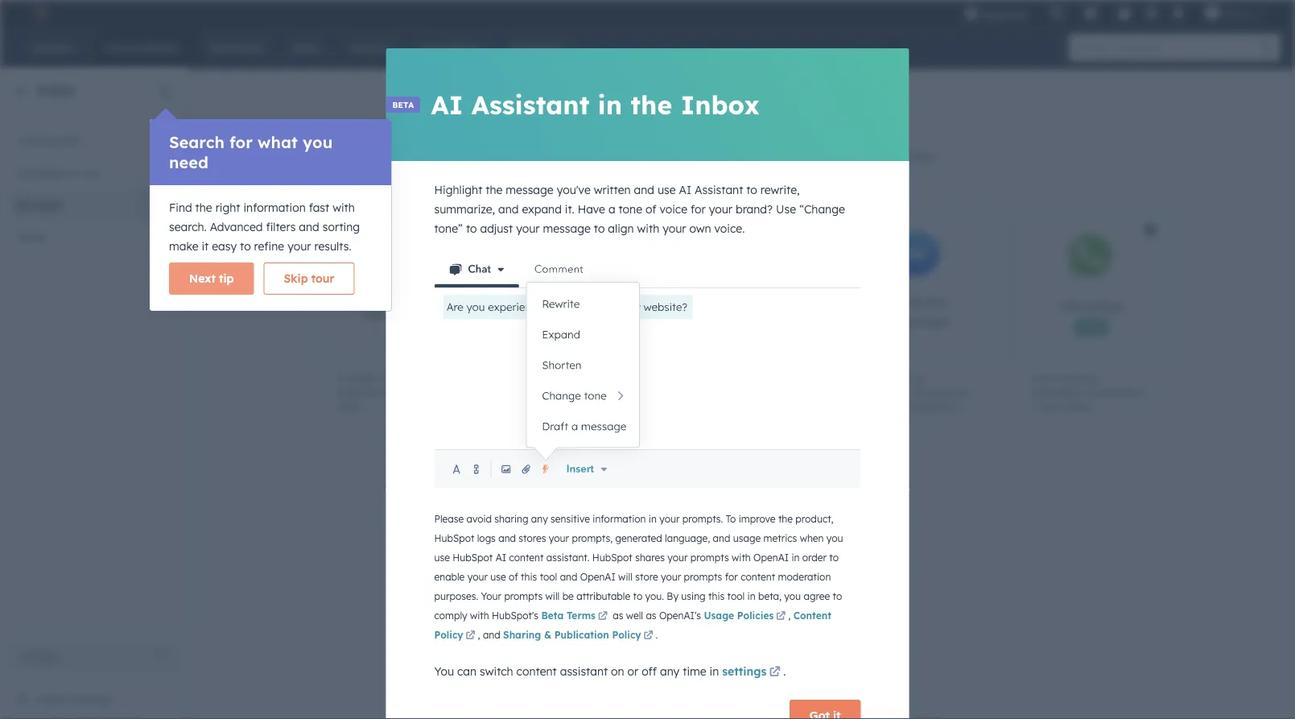 Task type: locate. For each thing, give the bounding box(es) containing it.
create
[[511, 386, 539, 398], [879, 401, 907, 413]]

notifications button
[[1165, 0, 1192, 26]]

this down stores
[[521, 570, 537, 582]]

1 vertical spatial assistant
[[695, 183, 743, 197]]

this up usage
[[709, 590, 725, 602]]

messenger inside option
[[885, 313, 951, 329]]

0 up search.
[[162, 198, 169, 212]]

0 vertical spatial ai
[[431, 89, 463, 121]]

, right 'policies'
[[789, 609, 794, 621]]

any up stores
[[531, 512, 548, 525]]

tool down assistant.
[[540, 570, 557, 582]]

1 horizontal spatial as
[[646, 609, 657, 621]]

easy
[[212, 239, 237, 253]]

prompts.
[[683, 512, 723, 525]]

1 horizontal spatial time
[[683, 664, 707, 678]]

inbox inside "start receiving messenger conversations and create chatbots in your inbox"
[[881, 415, 906, 427]]

1 vertical spatial messenger
[[858, 386, 907, 398]]

0 horizontal spatial of
[[509, 570, 518, 582]]

you right when
[[827, 532, 844, 544]]

receiving down new
[[1058, 372, 1099, 384]]

marketplaces button
[[1074, 0, 1108, 26]]

1 receiving from the left
[[884, 372, 925, 384]]

1 vertical spatial time
[[683, 664, 707, 678]]

1 horizontal spatial assistant
[[695, 183, 743, 197]]

ai up voice
[[679, 183, 692, 197]]

open
[[34, 198, 62, 212]]

the inside the highlight the message you've written and use ai assistant to rewrite, summarize, and expand it. have a tone of voice for your brand? use "change tone" to adjust your message to align with your own voice.
[[486, 183, 503, 197]]

use inside the highlight the message you've written and use ai assistant to rewrite, summarize, and expand it. have a tone of voice for your brand? use "change tone" to adjust your message to align with your own voice.
[[658, 183, 676, 197]]

1 horizontal spatial inbox
[[881, 415, 906, 427]]

connect up engage
[[511, 372, 548, 384]]

voice.
[[715, 221, 745, 236]]

prompts up using
[[684, 570, 723, 582]]

0 horizontal spatial ,
[[478, 628, 480, 640]]

whatsapp inside checkbox
[[1060, 298, 1124, 314]]

2 vertical spatial ai
[[496, 551, 507, 563]]

0 vertical spatial any
[[531, 512, 548, 525]]

inbox inside dialog
[[681, 89, 760, 121]]

you
[[434, 664, 454, 678]]

information inside please avoid sharing any sensitive information in your prompts. to improve the product, hubspot logs and stores your prompts, generated language, and usage metrics when you use hubspot ai content assistant. hubspot shares your prompts with openai in order to enable your use of this tool and openai will store your prompts for content moderation purposes. your prompts will be attributable to you. by using this tool in beta, you agree to comply with hubspot's
[[593, 512, 646, 525]]

stores
[[519, 532, 546, 544]]

please avoid sharing any sensitive information in your prompts. to improve the product, hubspot logs and stores your prompts, generated language, and usage metrics when you use hubspot ai content assistant. hubspot shares your prompts with openai in order to enable your use of this tool and openai will store your prompts for content moderation purposes. your prompts will be attributable to you. by using this tool in beta, you agree to comply with hubspot's
[[434, 512, 844, 621]]

fast
[[309, 200, 330, 215]]

0 vertical spatial time
[[511, 430, 531, 442]]

0 vertical spatial chatbots
[[542, 386, 583, 398]]

1 horizontal spatial create
[[879, 401, 907, 413]]

1 horizontal spatial of
[[646, 202, 657, 216]]

create inside 'connect live chat and create chatbots to engage with your website visitors in real time'
[[511, 386, 539, 398]]

you've
[[557, 183, 591, 197]]

use up your
[[491, 570, 506, 582]]

with
[[333, 200, 355, 215], [637, 221, 660, 236], [548, 401, 567, 413], [732, 551, 751, 563], [470, 609, 489, 621]]

0 vertical spatial ,
[[789, 609, 794, 621]]

1 vertical spatial 0
[[162, 166, 169, 180]]

1 vertical spatial of
[[509, 570, 518, 582]]

bringing
[[741, 149, 785, 163]]

by
[[667, 590, 679, 602]]

receiving inside start receiving whatsapp conversations in your inbox
[[1058, 372, 1099, 384]]

0 horizontal spatial openai
[[580, 570, 616, 582]]

with inside the highlight the message you've written and use ai assistant to rewrite, summarize, and expand it. have a tone of voice for your brand? use "change tone" to adjust your message to align with your own voice.
[[637, 221, 660, 236]]

2 0 from the top
[[162, 166, 169, 180]]

manage
[[337, 372, 374, 384]]

to left me
[[67, 166, 78, 180]]

for inside the highlight the message you've written and use ai assistant to rewrite, summarize, and expand it. have a tone of voice for your brand? use "change tone" to adjust your message to align with your own voice.
[[691, 202, 706, 216]]

2 vertical spatial use
[[491, 570, 506, 582]]

1 horizontal spatial ai
[[496, 551, 507, 563]]

2 policy from the left
[[612, 628, 641, 640]]

menu
[[953, 0, 1276, 26]]

rewrite,
[[761, 183, 800, 197]]

start
[[858, 372, 881, 384], [1032, 372, 1055, 384]]

of up hubspot's
[[509, 570, 518, 582]]

1 horizontal spatial receiving
[[1058, 372, 1099, 384]]

facebook
[[888, 294, 948, 310]]

2 vertical spatial for
[[725, 570, 738, 582]]

prompts down language,
[[691, 551, 729, 563]]

the up channel
[[631, 89, 673, 121]]

2 start from the left
[[1032, 372, 1055, 384]]

0 horizontal spatial any
[[531, 512, 548, 525]]

None checkbox
[[1010, 211, 1230, 358]]

with down "tone"
[[637, 221, 660, 236]]

align
[[608, 221, 634, 236]]

1 horizontal spatial information
[[593, 512, 646, 525]]

content down &
[[517, 664, 557, 678]]

start inside "start receiving messenger conversations and create chatbots in your inbox"
[[858, 372, 881, 384]]

have
[[578, 202, 605, 216]]

1 horizontal spatial this
[[709, 590, 725, 602]]

openai down metrics
[[754, 551, 789, 563]]

0 horizontal spatial receiving
[[884, 372, 925, 384]]

message down 'it.'
[[543, 221, 591, 236]]

1 horizontal spatial chatbots
[[910, 401, 951, 413]]

adjust
[[480, 221, 513, 236]]

for up own
[[691, 202, 706, 216]]

with up sorting
[[333, 200, 355, 215]]

receiving down facebook messenger
[[884, 372, 925, 384]]

0 vertical spatial whatsapp
[[1060, 298, 1124, 314]]

manage and respond to team emails from your inbox
[[337, 372, 446, 413]]

1 horizontal spatial will
[[618, 570, 633, 582]]

inbox up start on the top right
[[681, 89, 760, 121]]

openai up the attributable in the bottom of the page
[[580, 570, 616, 582]]

1 as from the left
[[613, 609, 624, 621]]

sorting
[[323, 220, 360, 234]]

0 horizontal spatial for
[[230, 132, 253, 152]]

with inside 'connect live chat and create chatbots to engage with your website visitors in real time'
[[548, 401, 567, 413]]

for inside please avoid sharing any sensitive information in your prompts. to improve the product, hubspot logs and stores your prompts, generated language, and usage metrics when you use hubspot ai content assistant. hubspot shares your prompts with openai in order to enable your use of this tool and openai will store your prompts for content moderation purposes. your prompts will be attributable to you. by using this tool in beta, you agree to comply with hubspot's
[[725, 570, 738, 582]]

any right off
[[660, 664, 680, 678]]

1 horizontal spatial use
[[491, 570, 506, 582]]

with up "visitors"
[[548, 401, 567, 413]]

connect for connect live chat and create chatbots to engage with your website visitors in real time
[[511, 372, 548, 384]]

2 receiving from the left
[[1058, 372, 1099, 384]]

1 vertical spatial tool
[[728, 590, 745, 602]]

information up filters
[[244, 200, 306, 215]]

content down stores
[[509, 551, 544, 563]]

0 vertical spatial for
[[230, 132, 253, 152]]

hubspot down logs
[[453, 551, 493, 563]]

link opens in a new window image
[[598, 609, 608, 624], [598, 611, 608, 621], [466, 628, 476, 643], [466, 631, 476, 640], [644, 631, 653, 640], [770, 663, 781, 682]]

&
[[544, 628, 552, 640]]

switch
[[480, 664, 513, 678]]

any
[[531, 512, 548, 525], [660, 664, 680, 678]]

comply
[[434, 609, 468, 621]]

0 horizontal spatial tool
[[540, 570, 557, 582]]

it.
[[565, 202, 575, 216]]

start for start receiving whatsapp conversations in your inbox
[[1032, 372, 1055, 384]]

hubspot
[[434, 532, 475, 544], [453, 551, 493, 563], [593, 551, 633, 563]]

menu item
[[1039, 0, 1042, 26]]

1 vertical spatial ,
[[478, 628, 480, 640]]

0 vertical spatial 0
[[162, 134, 169, 148]]

link opens in a new window image
[[777, 609, 786, 624], [777, 611, 786, 621], [644, 628, 653, 643], [770, 667, 781, 678]]

policies
[[737, 609, 774, 621]]

1 horizontal spatial start
[[1032, 372, 1055, 384]]

to right agree at right
[[833, 590, 842, 602]]

1 vertical spatial whatsapp
[[1032, 386, 1080, 398]]

0 horizontal spatial time
[[511, 430, 531, 442]]

and
[[689, 149, 710, 163], [634, 183, 655, 197], [498, 202, 519, 216], [299, 220, 319, 234], [377, 372, 394, 384], [592, 372, 609, 384], [858, 401, 876, 413], [499, 532, 516, 544], [713, 532, 731, 544], [560, 570, 578, 582], [483, 628, 501, 640]]

Team email checkbox
[[314, 211, 475, 358]]

ai right beta
[[431, 89, 463, 121]]

0 vertical spatial tool
[[540, 570, 557, 582]]

you inside search for what you need
[[303, 132, 333, 152]]

1 vertical spatial you
[[827, 532, 844, 544]]

assistant inside the highlight the message you've written and use ai assistant to rewrite, summarize, and expand it. have a tone of voice for your brand? use "change tone" to adjust your message to align with your own voice.
[[695, 183, 743, 197]]

sharing & publication policy link
[[503, 628, 656, 643]]

0 vertical spatial openai
[[754, 551, 789, 563]]

for up usage policies
[[725, 570, 738, 582]]

you.
[[645, 590, 664, 602]]

the up summarize,
[[486, 183, 503, 197]]

1 start from the left
[[858, 372, 881, 384]]

connect inside 'connect live chat and create chatbots to engage with your website visitors in real time'
[[511, 372, 548, 384]]

it
[[202, 239, 209, 253]]

. right the settings
[[784, 664, 786, 678]]

purposes.
[[434, 590, 478, 602]]

tool
[[540, 570, 557, 582], [728, 590, 745, 602]]

create inside "start receiving messenger conversations and create chatbots in your inbox"
[[879, 401, 907, 413]]

assistant
[[472, 89, 590, 121], [695, 183, 743, 197]]

messenger
[[885, 313, 951, 329], [858, 386, 907, 398]]

messenger inside "start receiving messenger conversations and create chatbots in your inbox"
[[858, 386, 907, 398]]

1 horizontal spatial policy
[[612, 628, 641, 640]]

funky
[[1223, 6, 1250, 19]]

the inside please avoid sharing any sensitive information in your prompts. to improve the product, hubspot logs and stores your prompts, generated language, and usage metrics when you use hubspot ai content assistant. hubspot shares your prompts with openai in order to enable your use of this tool and openai will store your prompts for content moderation purposes. your prompts will be attributable to you. by using this tool in beta, you agree to comply with hubspot's
[[779, 512, 793, 525]]

1 vertical spatial openai
[[580, 570, 616, 582]]

off
[[642, 664, 657, 678]]

0 up find
[[162, 166, 169, 180]]

help button
[[1111, 0, 1138, 26]]

to up brand? at the top right of the page
[[747, 183, 758, 197]]

funky town image
[[1205, 6, 1220, 20]]

ai inside the highlight the message you've written and use ai assistant to rewrite, summarize, and expand it. have a tone of voice for your brand? use "change tone" to adjust your message to align with your own voice.
[[679, 183, 692, 197]]

time right off
[[683, 664, 707, 678]]

make
[[169, 239, 199, 253]]

conversations
[[788, 149, 862, 163], [910, 386, 974, 398], [1083, 386, 1146, 398]]

2 horizontal spatial ai
[[679, 183, 692, 197]]

3 0 from the top
[[162, 198, 169, 212]]

inbox left settings
[[35, 692, 67, 707]]

marketplaces image
[[1084, 7, 1098, 22]]

0 vertical spatial content
[[509, 551, 544, 563]]

0 vertical spatial of
[[646, 202, 657, 216]]

in inside "start receiving messenger conversations and create chatbots in your inbox"
[[953, 401, 961, 413]]

0 vertical spatial use
[[658, 183, 676, 197]]

inbox up unassigned
[[37, 82, 76, 98]]

2 horizontal spatial conversations
[[1083, 386, 1146, 398]]

receiving for whatsapp
[[1058, 372, 1099, 384]]

inbox.
[[906, 149, 938, 163]]

, for ,
[[789, 609, 794, 621]]

beta
[[393, 99, 414, 110]]

whatsapp inside start receiving whatsapp conversations in your inbox
[[1032, 386, 1080, 398]]

order
[[803, 551, 827, 563]]

as left well
[[613, 609, 624, 621]]

new
[[1082, 322, 1102, 332]]

1 vertical spatial message
[[543, 221, 591, 236]]

0 vertical spatial create
[[511, 386, 539, 398]]

0 horizontal spatial start
[[858, 372, 881, 384]]

1 vertical spatial any
[[660, 664, 680, 678]]

tool up usage policies
[[728, 590, 745, 602]]

none checkbox containing whatsapp
[[1010, 211, 1230, 358]]

content up beta, at right bottom
[[741, 570, 776, 582]]

1 horizontal spatial for
[[691, 202, 706, 216]]

0 up need
[[162, 134, 169, 148]]

Facebook Messenger checkbox
[[836, 211, 997, 358]]

0 horizontal spatial will
[[546, 590, 560, 602]]

2 horizontal spatial use
[[658, 183, 676, 197]]

1 vertical spatial use
[[434, 551, 450, 563]]

0 vertical spatial you
[[303, 132, 333, 152]]

0 horizontal spatial information
[[244, 200, 306, 215]]

information up generated
[[593, 512, 646, 525]]

time down website
[[511, 430, 531, 442]]

inbox
[[337, 401, 362, 413], [1066, 401, 1091, 413], [881, 415, 906, 427]]

you down moderation
[[785, 590, 801, 602]]

of
[[646, 202, 657, 216], [509, 570, 518, 582]]

visitors
[[548, 415, 580, 427]]

ai down logs
[[496, 551, 507, 563]]

policy down well
[[612, 628, 641, 640]]

0 horizontal spatial chatbots
[[542, 386, 583, 398]]

0 vertical spatial will
[[618, 570, 633, 582]]

will
[[618, 570, 633, 582], [546, 590, 560, 602]]

your inside manage and respond to team emails from your inbox
[[420, 386, 440, 398]]

to down chat
[[585, 386, 595, 398]]

connect up you've
[[547, 149, 591, 163]]

2 horizontal spatial you
[[827, 532, 844, 544]]

first
[[621, 149, 642, 163]]

content policy
[[434, 609, 832, 640]]

prompts up hubspot's
[[504, 590, 543, 602]]

your inside "start receiving messenger conversations and create chatbots in your inbox"
[[858, 415, 879, 427]]

message up expand
[[506, 183, 554, 197]]

receiving for messenger
[[884, 372, 925, 384]]

you right what
[[303, 132, 333, 152]]

2 vertical spatial 0
[[162, 198, 169, 212]]

menu containing funky
[[953, 0, 1276, 26]]

chatbots
[[542, 386, 583, 398], [910, 401, 951, 413]]

1 vertical spatial information
[[593, 512, 646, 525]]

will left be
[[546, 590, 560, 602]]

0 for open
[[162, 198, 169, 212]]

1 vertical spatial .
[[784, 664, 786, 678]]

message
[[506, 183, 554, 197], [543, 221, 591, 236]]

prompts,
[[572, 532, 613, 544]]

and inside "start receiving messenger conversations and create chatbots in your inbox"
[[858, 401, 876, 413]]

policy down the comply
[[434, 628, 463, 640]]

1 horizontal spatial any
[[660, 664, 680, 678]]

policy
[[434, 628, 463, 640], [612, 628, 641, 640]]

0 vertical spatial information
[[244, 200, 306, 215]]

0 horizontal spatial you
[[303, 132, 333, 152]]

1 policy from the left
[[434, 628, 463, 640]]

hubspot down please
[[434, 532, 475, 544]]

connect
[[547, 149, 591, 163], [511, 372, 548, 384]]

skip tour
[[284, 271, 334, 285]]

. down as well as openai's
[[656, 628, 658, 640]]

receiving inside "start receiving messenger conversations and create chatbots in your inbox"
[[884, 372, 925, 384]]

in
[[598, 89, 623, 121], [953, 401, 961, 413], [1032, 401, 1040, 413], [583, 415, 591, 427], [649, 512, 657, 525], [792, 551, 800, 563], [748, 590, 756, 602], [710, 664, 719, 678]]

and inside find the right information fast with search. advanced filters and sorting make it easy to refine your results.
[[299, 220, 319, 234]]

of right "tone"
[[646, 202, 657, 216]]

of inside please avoid sharing any sensitive information in your prompts. to improve the product, hubspot logs and stores your prompts, generated language, and usage metrics when you use hubspot ai content assistant. hubspot shares your prompts with openai in order to enable your use of this tool and openai will store your prompts for content moderation purposes. your prompts will be attributable to you. by using this tool in beta, you agree to comply with hubspot's
[[509, 570, 518, 582]]

chat
[[556, 315, 585, 331]]

or
[[628, 664, 639, 678]]

2 vertical spatial you
[[785, 590, 801, 602]]

start inside start receiving whatsapp conversations in your inbox
[[1032, 372, 1055, 384]]

1 horizontal spatial you
[[785, 590, 801, 602]]

None checkbox
[[662, 211, 823, 358]]

will left store
[[618, 570, 633, 582]]

the right find
[[195, 200, 212, 215]]

, up the switch
[[478, 628, 480, 640]]

enable
[[434, 570, 465, 582]]

0 horizontal spatial policy
[[434, 628, 463, 640]]

0 horizontal spatial as
[[613, 609, 624, 621]]

the up metrics
[[779, 512, 793, 525]]

live
[[551, 372, 566, 384]]

the inside find the right information fast with search. advanced filters and sorting make it easy to refine your results.
[[195, 200, 212, 215]]

1 vertical spatial create
[[879, 401, 907, 413]]

,
[[789, 609, 794, 621], [478, 628, 480, 640]]

use up voice
[[658, 183, 676, 197]]

in inside start receiving whatsapp conversations in your inbox
[[1032, 401, 1040, 413]]

store
[[636, 570, 658, 582]]

say
[[679, 101, 728, 134]]

1 horizontal spatial ,
[[789, 609, 794, 621]]

for left what
[[230, 132, 253, 152]]

2 horizontal spatial for
[[725, 570, 738, 582]]

1 vertical spatial this
[[709, 590, 725, 602]]

0 vertical spatial assistant
[[472, 89, 590, 121]]

0 vertical spatial .
[[656, 628, 658, 640]]

help image
[[1118, 7, 1132, 22]]

to inside find the right information fast with search. advanced filters and sorting make it easy to refine your results.
[[240, 239, 251, 253]]

your
[[594, 149, 617, 163], [880, 149, 903, 163], [709, 202, 733, 216], [516, 221, 540, 236], [663, 221, 686, 236], [288, 239, 311, 253], [420, 386, 440, 398], [570, 401, 590, 413], [1043, 401, 1063, 413], [858, 415, 879, 427], [660, 512, 680, 525], [549, 532, 569, 544], [668, 551, 688, 563], [468, 570, 488, 582], [661, 570, 681, 582]]

use up enable
[[434, 551, 450, 563]]

information inside find the right information fast with search. advanced filters and sorting make it easy to refine your results.
[[244, 200, 306, 215]]

connect for connect your first channel and start bringing conversations to your inbox.
[[547, 149, 591, 163]]

ai inside please avoid sharing any sensitive information in your prompts. to improve the product, hubspot logs and stores your prompts, generated language, and usage metrics when you use hubspot ai content assistant. hubspot shares your prompts with openai in order to enable your use of this tool and openai will store your prompts for content moderation purposes. your prompts will be attributable to you. by using this tool in beta, you agree to comply with hubspot's
[[496, 551, 507, 563]]

1 vertical spatial for
[[691, 202, 706, 216]]

to right respond
[[436, 372, 446, 384]]

to right easy
[[240, 239, 251, 253]]

hubspot down prompts,
[[593, 551, 633, 563]]

link opens in a new window image inside beta terms "link"
[[598, 611, 608, 621]]

1 horizontal spatial openai
[[754, 551, 789, 563]]

conversations inside "start receiving messenger conversations and create chatbots in your inbox"
[[910, 386, 974, 398]]

2 horizontal spatial inbox
[[1066, 401, 1091, 413]]

as right well
[[646, 609, 657, 621]]

0 horizontal spatial inbox
[[337, 401, 362, 413]]

facebook messenger
[[885, 294, 951, 329]]

0 horizontal spatial create
[[511, 386, 539, 398]]

0 vertical spatial messenger
[[885, 313, 951, 329]]

and inside 'connect live chat and create chatbots to engage with your website visitors in real time'
[[592, 372, 609, 384]]

with up ", and"
[[470, 609, 489, 621]]

1 horizontal spatial conversations
[[910, 386, 974, 398]]

conversations inside start receiving whatsapp conversations in your inbox
[[1083, 386, 1146, 398]]

tone
[[619, 202, 643, 216]]



Task type: describe. For each thing, give the bounding box(es) containing it.
use
[[776, 202, 796, 216]]

emails
[[363, 386, 393, 398]]

0 horizontal spatial use
[[434, 551, 450, 563]]

link opens in a new window image inside settings link
[[770, 667, 781, 678]]

settings image
[[1145, 7, 1159, 21]]

1 horizontal spatial tool
[[728, 590, 745, 602]]

be
[[563, 590, 574, 602]]

need
[[169, 152, 208, 172]]

your inside start receiving whatsapp conversations in your inbox
[[1043, 401, 1063, 413]]

to
[[726, 512, 736, 525]]

logs
[[477, 532, 496, 544]]

chat
[[569, 372, 589, 384]]

inbox inside start receiving whatsapp conversations in your inbox
[[1066, 401, 1091, 413]]

beta
[[541, 609, 564, 621]]

conversations for start receiving whatsapp conversations in your inbox
[[1083, 386, 1146, 398]]

assigned
[[16, 166, 64, 180]]

what
[[258, 132, 298, 152]]

usage
[[704, 609, 734, 621]]

start
[[713, 149, 738, 163]]

from
[[395, 386, 417, 398]]

Search HubSpot search field
[[1069, 34, 1267, 61]]

0 vertical spatial prompts
[[691, 551, 729, 563]]

channel
[[645, 149, 686, 163]]

as well as openai's
[[610, 609, 704, 621]]

to inside 'connect live chat and create chatbots to engage with your website visitors in real time'
[[585, 386, 595, 398]]

highlight the message you've written and use ai assistant to rewrite, summarize, and expand it. have a tone of voice for your brand? use "change tone" to adjust your message to align with your own voice.
[[434, 183, 845, 236]]

product,
[[796, 512, 834, 525]]

to down summarize,
[[466, 221, 477, 236]]

start for start receiving messenger conversations and create chatbots in your inbox
[[858, 372, 881, 384]]

email
[[398, 305, 431, 321]]

sharing
[[495, 512, 529, 525]]

next tip button
[[169, 262, 254, 295]]

can
[[457, 664, 477, 678]]

written
[[594, 183, 631, 197]]

0 for to
[[162, 166, 169, 180]]

results.
[[314, 239, 352, 253]]

Chat checkbox
[[488, 211, 649, 358]]

on
[[611, 664, 625, 678]]

summarize,
[[434, 202, 495, 216]]

funky button
[[1196, 0, 1275, 26]]

to inside manage and respond to team emails from your inbox
[[436, 372, 446, 384]]

0 vertical spatial message
[[506, 183, 554, 197]]

moderation
[[778, 570, 831, 582]]

2 vertical spatial content
[[517, 664, 557, 678]]

to left you.
[[633, 590, 643, 602]]

inbox for inbox settings
[[35, 692, 67, 707]]

0 horizontal spatial conversations
[[788, 149, 862, 163]]

engage
[[511, 401, 545, 413]]

assistant
[[560, 664, 608, 678]]

content
[[794, 609, 832, 621]]

real
[[594, 415, 611, 427]]

connect live chat and create chatbots to engage with your website visitors in real time
[[511, 372, 611, 442]]

when
[[800, 532, 824, 544]]

generated
[[616, 532, 662, 544]]

hubspot's
[[492, 609, 539, 621]]

for inside search for what you need
[[230, 132, 253, 152]]

1 0 from the top
[[162, 134, 169, 148]]

publication
[[555, 628, 609, 640]]

beta,
[[758, 590, 782, 602]]

notifications image
[[1172, 7, 1186, 22]]

tone"
[[434, 221, 463, 236]]

time inside 'connect live chat and create chatbots to engage with your website visitors in real time'
[[511, 430, 531, 442]]

beta terms
[[541, 609, 596, 621]]

link opens in a new window image inside sharing & publication policy link
[[644, 631, 653, 640]]

search image
[[1262, 42, 1273, 53]]

chatbots inside "start receiving messenger conversations and create chatbots in your inbox"
[[910, 401, 951, 413]]

metrics
[[764, 532, 797, 544]]

team email
[[361, 305, 431, 321]]

find
[[169, 200, 192, 215]]

a
[[609, 202, 616, 216]]

openai's
[[659, 609, 701, 621]]

ai assistant in the inbox
[[431, 89, 760, 121]]

2 as from the left
[[646, 609, 657, 621]]

team
[[337, 386, 360, 398]]

0 horizontal spatial ai
[[431, 89, 463, 121]]

to right order
[[830, 551, 839, 563]]

usage
[[733, 532, 761, 544]]

highlight
[[434, 183, 483, 197]]

agree
[[804, 590, 830, 602]]

filters
[[266, 220, 296, 234]]

any inside please avoid sharing any sensitive information in your prompts. to improve the product, hubspot logs and stores your prompts, generated language, and usage metrics when you use hubspot ai content assistant. hubspot shares your prompts with openai in order to enable your use of this tool and openai will store your prompts for content moderation purposes. your prompts will be attributable to you. by using this tool in beta, you agree to comply with hubspot's
[[531, 512, 548, 525]]

please
[[434, 512, 464, 525]]

and inside manage and respond to team emails from your inbox
[[377, 372, 394, 384]]

0 horizontal spatial .
[[656, 628, 658, 640]]

1 vertical spatial will
[[546, 590, 560, 602]]

1 vertical spatial content
[[741, 570, 776, 582]]

0 vertical spatial this
[[521, 570, 537, 582]]

with down the "usage"
[[732, 551, 751, 563]]

website
[[511, 415, 545, 427]]

assistant.
[[547, 551, 590, 563]]

right
[[216, 200, 240, 215]]

next tip
[[189, 271, 234, 285]]

calling icon image
[[1050, 6, 1064, 21]]

link opens in a new window image inside usage policies 'link'
[[777, 611, 786, 621]]

your
[[481, 590, 502, 602]]

to left inbox.
[[865, 149, 876, 163]]

tour
[[311, 271, 334, 285]]

inbox for inbox
[[37, 82, 76, 98]]

2 vertical spatial prompts
[[504, 590, 543, 602]]

avoid
[[467, 512, 492, 525]]

say hello.
[[679, 101, 806, 134]]

all open
[[16, 198, 62, 212]]

me
[[82, 166, 98, 180]]

your inside find the right information fast with search. advanced filters and sorting make it easy to refine your results.
[[288, 239, 311, 253]]

upgrade image
[[964, 7, 979, 22]]

ai assistant in the inbox dialog
[[386, 48, 909, 719]]

settings
[[70, 692, 113, 707]]

inbox inside manage and respond to team emails from your inbox
[[337, 401, 362, 413]]

upgrade
[[982, 8, 1027, 21]]

, for , and
[[478, 628, 480, 640]]

with inside find the right information fast with search. advanced filters and sorting make it easy to refine your results.
[[333, 200, 355, 215]]

well
[[626, 609, 643, 621]]

find the right information fast with search. advanced filters and sorting make it easy to refine your results.
[[169, 200, 360, 253]]

your inside 'connect live chat and create chatbots to engage with your website visitors in real time'
[[570, 401, 590, 413]]

you can switch content assistant on or off any time in
[[434, 664, 722, 678]]

search for what you need
[[169, 132, 333, 172]]

time inside 'ai assistant in the inbox' dialog
[[683, 664, 707, 678]]

expand
[[522, 202, 562, 216]]

actions
[[23, 651, 57, 663]]

brand?
[[736, 202, 773, 216]]

in inside 'connect live chat and create chatbots to engage with your website visitors in real time'
[[583, 415, 591, 427]]

to down have
[[594, 221, 605, 236]]

policy inside content policy
[[434, 628, 463, 640]]

own
[[690, 221, 711, 236]]

assigned to me
[[16, 166, 98, 180]]

language,
[[665, 532, 710, 544]]

conversations assistant feature preview image
[[434, 251, 861, 489]]

using
[[681, 590, 706, 602]]

hubspot image
[[29, 3, 48, 23]]

1 horizontal spatial .
[[784, 664, 786, 678]]

of inside the highlight the message you've written and use ai assistant to rewrite, summarize, and expand it. have a tone of voice for your brand? use "change tone" to adjust your message to align with your own voice.
[[646, 202, 657, 216]]

voice
[[660, 202, 688, 216]]

conversations for start receiving messenger conversations and create chatbots in your inbox
[[910, 386, 974, 398]]

search button
[[1254, 34, 1281, 61]]

1 vertical spatial prompts
[[684, 570, 723, 582]]

sensitive
[[551, 512, 590, 525]]

chatbots inside 'connect live chat and create chatbots to engage with your website visitors in real time'
[[542, 386, 583, 398]]



Task type: vqa. For each thing, say whether or not it's contained in the screenshot.
Import a file or sync contacts
no



